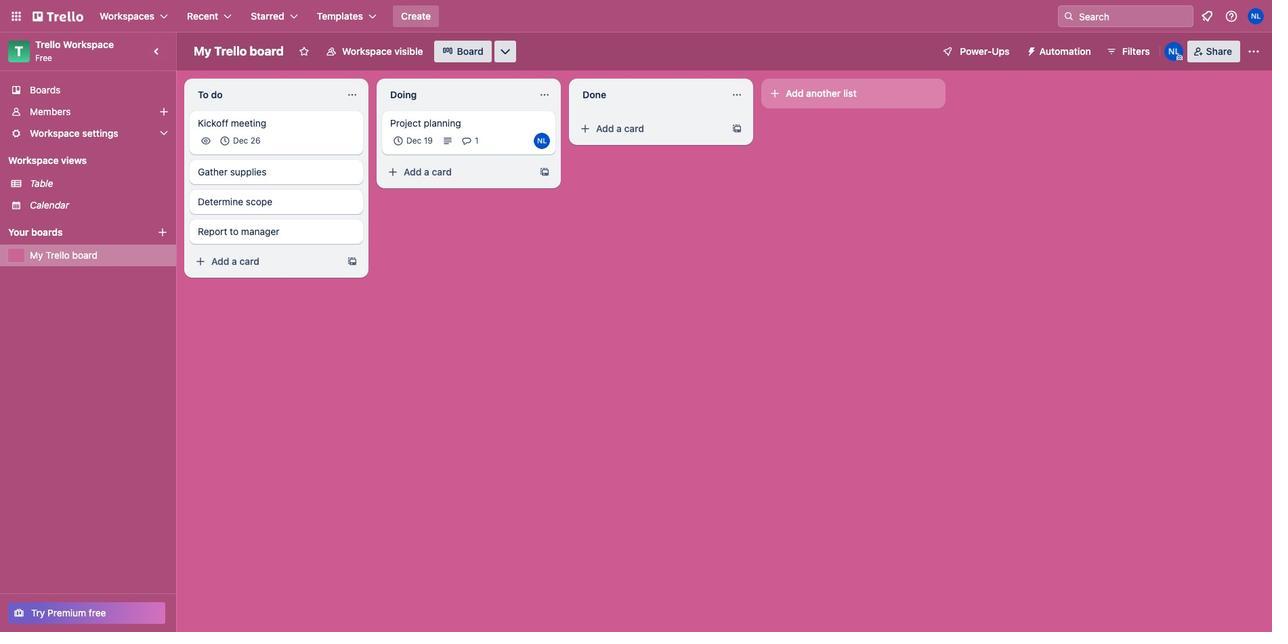 Task type: locate. For each thing, give the bounding box(es) containing it.
create
[[401, 10, 431, 22]]

primary element
[[0, 0, 1273, 33]]

0 vertical spatial add a card
[[596, 123, 645, 134]]

1 vertical spatial create from template… image
[[347, 256, 358, 267]]

1 horizontal spatial add a card
[[404, 166, 452, 178]]

trello inside my trello board link
[[46, 249, 70, 261]]

my trello board
[[194, 44, 284, 58], [30, 249, 98, 261]]

create button
[[393, 5, 439, 27]]

card down 19
[[432, 166, 452, 178]]

a for done
[[617, 123, 622, 134]]

a down 19
[[424, 166, 430, 178]]

add a card button
[[575, 118, 727, 140], [382, 161, 534, 183], [190, 251, 342, 272]]

1 vertical spatial noah lott (noahlott1) image
[[1165, 42, 1184, 61]]

dec 26
[[233, 136, 261, 146]]

Done text field
[[575, 84, 724, 106]]

trello
[[35, 39, 61, 50], [214, 44, 247, 58], [46, 249, 70, 261]]

workspace up table
[[8, 155, 59, 166]]

2 horizontal spatial a
[[617, 123, 622, 134]]

noah lott (noahlott1) image right the 'filters'
[[1165, 42, 1184, 61]]

power-ups button
[[933, 41, 1018, 62]]

report
[[198, 226, 227, 237]]

recent button
[[179, 5, 240, 27]]

determine
[[198, 196, 243, 207]]

t
[[15, 43, 23, 59]]

0 vertical spatial my
[[194, 44, 212, 58]]

1 dec from the left
[[233, 136, 248, 146]]

noah lott (noahlott1) image right open information menu image
[[1248, 8, 1265, 24]]

add down dec 19 checkbox
[[404, 166, 422, 178]]

1 vertical spatial add a card
[[404, 166, 452, 178]]

add a card for done
[[596, 123, 645, 134]]

add a card down done
[[596, 123, 645, 134]]

visible
[[395, 45, 423, 57]]

trello down boards
[[46, 249, 70, 261]]

doing
[[390, 89, 417, 100]]

table
[[30, 178, 53, 189]]

1 horizontal spatial dec
[[407, 136, 422, 146]]

1 vertical spatial a
[[424, 166, 430, 178]]

show menu image
[[1248, 45, 1261, 58]]

card down done text box
[[625, 123, 645, 134]]

add board image
[[157, 227, 168, 238]]

supplies
[[230, 166, 267, 178]]

workspace visible
[[342, 45, 423, 57]]

settings
[[82, 127, 119, 139]]

a for doing
[[424, 166, 430, 178]]

0 horizontal spatial my trello board
[[30, 249, 98, 261]]

calendar
[[30, 199, 69, 211]]

add left another on the right top of the page
[[786, 87, 804, 99]]

workspace inside trello workspace free
[[63, 39, 114, 50]]

trello inside "board name" text field
[[214, 44, 247, 58]]

a down done text box
[[617, 123, 622, 134]]

determine scope
[[198, 196, 273, 207]]

trello up free at the top
[[35, 39, 61, 50]]

add
[[786, 87, 804, 99], [596, 123, 614, 134], [404, 166, 422, 178], [211, 256, 229, 267]]

add a card button down 1
[[382, 161, 534, 183]]

1 horizontal spatial a
[[424, 166, 430, 178]]

workspace
[[63, 39, 114, 50], [342, 45, 392, 57], [30, 127, 80, 139], [8, 155, 59, 166]]

open information menu image
[[1225, 9, 1239, 23]]

0 horizontal spatial card
[[240, 256, 260, 267]]

kickoff meeting link
[[198, 117, 355, 130]]

add a card down 19
[[404, 166, 452, 178]]

add another list
[[786, 87, 857, 99]]

0 horizontal spatial add a card button
[[190, 251, 342, 272]]

my down recent
[[194, 44, 212, 58]]

1 horizontal spatial my trello board
[[194, 44, 284, 58]]

manager
[[241, 226, 280, 237]]

boards
[[31, 226, 63, 238]]

templates button
[[309, 5, 385, 27]]

filters button
[[1103, 41, 1155, 62]]

workspace settings
[[30, 127, 119, 139]]

2 horizontal spatial card
[[625, 123, 645, 134]]

Search field
[[1075, 6, 1194, 26]]

workspace down templates popup button
[[342, 45, 392, 57]]

premium
[[48, 607, 86, 619]]

2 horizontal spatial add a card
[[596, 123, 645, 134]]

a
[[617, 123, 622, 134], [424, 166, 430, 178], [232, 256, 237, 267]]

power-
[[961, 45, 992, 57]]

Dec 26 checkbox
[[217, 133, 265, 149]]

customize views image
[[499, 45, 512, 58]]

create from template… image
[[732, 123, 743, 134], [347, 256, 358, 267]]

your boards
[[8, 226, 63, 238]]

0 horizontal spatial board
[[72, 249, 98, 261]]

my
[[194, 44, 212, 58], [30, 249, 43, 261]]

board down starred at the top
[[250, 44, 284, 58]]

to do
[[198, 89, 223, 100]]

1 vertical spatial my
[[30, 249, 43, 261]]

2 vertical spatial card
[[240, 256, 260, 267]]

1 vertical spatial add a card button
[[382, 161, 534, 183]]

add for doing
[[404, 166, 422, 178]]

2 vertical spatial add a card
[[211, 256, 260, 267]]

1 horizontal spatial add a card button
[[382, 161, 534, 183]]

workspace down members
[[30, 127, 80, 139]]

1
[[475, 136, 479, 146]]

workspace for workspace settings
[[30, 127, 80, 139]]

0 horizontal spatial dec
[[233, 136, 248, 146]]

create from template… image for to do
[[347, 256, 358, 267]]

1 horizontal spatial card
[[432, 166, 452, 178]]

dec left 19
[[407, 136, 422, 146]]

0 vertical spatial create from template… image
[[732, 123, 743, 134]]

26
[[251, 136, 261, 146]]

try premium free button
[[8, 603, 165, 624]]

t link
[[8, 41, 30, 62]]

do
[[211, 89, 223, 100]]

dec left 26
[[233, 136, 248, 146]]

project
[[390, 117, 421, 129]]

card for doing
[[432, 166, 452, 178]]

0 vertical spatial card
[[625, 123, 645, 134]]

done
[[583, 89, 607, 100]]

my trello board down starred at the top
[[194, 44, 284, 58]]

trello workspace link
[[35, 39, 114, 50]]

back to home image
[[33, 5, 83, 27]]

Doing text field
[[382, 84, 531, 106]]

0 vertical spatial a
[[617, 123, 622, 134]]

0 vertical spatial board
[[250, 44, 284, 58]]

add down report on the left
[[211, 256, 229, 267]]

workspace visible button
[[318, 41, 431, 62]]

2 vertical spatial a
[[232, 256, 237, 267]]

1 horizontal spatial board
[[250, 44, 284, 58]]

trello down recent popup button
[[214, 44, 247, 58]]

1 horizontal spatial my
[[194, 44, 212, 58]]

2 dec from the left
[[407, 136, 422, 146]]

0 horizontal spatial my
[[30, 249, 43, 261]]

board inside text field
[[250, 44, 284, 58]]

add a card button for to do
[[190, 251, 342, 272]]

dec
[[233, 136, 248, 146], [407, 136, 422, 146]]

add a card button down done text box
[[575, 118, 727, 140]]

my trello board link
[[30, 249, 168, 262]]

1 vertical spatial card
[[432, 166, 452, 178]]

my trello board down your boards with 1 items 'element'
[[30, 249, 98, 261]]

0 vertical spatial my trello board
[[194, 44, 284, 58]]

workspace inside button
[[342, 45, 392, 57]]

my down the your boards
[[30, 249, 43, 261]]

0 vertical spatial noah lott (noahlott1) image
[[1248, 8, 1265, 24]]

2 horizontal spatial add a card button
[[575, 118, 727, 140]]

report to manager
[[198, 226, 280, 237]]

1 horizontal spatial create from template… image
[[732, 123, 743, 134]]

boards
[[30, 84, 61, 96]]

add down done
[[596, 123, 614, 134]]

workspace inside popup button
[[30, 127, 80, 139]]

0 horizontal spatial add a card
[[211, 256, 260, 267]]

to
[[230, 226, 239, 237]]

2 vertical spatial add a card button
[[190, 251, 342, 272]]

add a card button down manager
[[190, 251, 342, 272]]

add a card
[[596, 123, 645, 134], [404, 166, 452, 178], [211, 256, 260, 267]]

Board name text field
[[187, 41, 291, 62]]

0 horizontal spatial a
[[232, 256, 237, 267]]

create from template… image for done
[[732, 123, 743, 134]]

workspaces
[[100, 10, 155, 22]]

add a card down to
[[211, 256, 260, 267]]

card for done
[[625, 123, 645, 134]]

gather
[[198, 166, 228, 178]]

workspace down back to home "image"
[[63, 39, 114, 50]]

share button
[[1188, 41, 1241, 62]]

your boards with 1 items element
[[8, 224, 137, 241]]

card
[[625, 123, 645, 134], [432, 166, 452, 178], [240, 256, 260, 267]]

0 vertical spatial add a card button
[[575, 118, 727, 140]]

try premium free
[[31, 607, 106, 619]]

card down manager
[[240, 256, 260, 267]]

0 horizontal spatial create from template… image
[[347, 256, 358, 267]]

board down your boards with 1 items 'element'
[[72, 249, 98, 261]]

board
[[250, 44, 284, 58], [72, 249, 98, 261]]

noah lott (noahlott1) image
[[1248, 8, 1265, 24], [1165, 42, 1184, 61]]

a down to
[[232, 256, 237, 267]]

1 vertical spatial my trello board
[[30, 249, 98, 261]]



Task type: describe. For each thing, give the bounding box(es) containing it.
starred
[[251, 10, 284, 22]]

19
[[424, 136, 433, 146]]

1 vertical spatial board
[[72, 249, 98, 261]]

create from template… image
[[540, 167, 550, 178]]

Dec 19 checkbox
[[390, 133, 437, 149]]

free
[[35, 53, 52, 63]]

list
[[844, 87, 857, 99]]

workspaces button
[[91, 5, 176, 27]]

workspace for workspace visible
[[342, 45, 392, 57]]

star or unstar board image
[[299, 46, 310, 57]]

automation button
[[1021, 41, 1100, 62]]

0 horizontal spatial noah lott (noahlott1) image
[[1165, 42, 1184, 61]]

add inside 'add another list' button
[[786, 87, 804, 99]]

kickoff meeting
[[198, 117, 267, 129]]

dec for dec 26
[[233, 136, 248, 146]]

planning
[[424, 117, 461, 129]]

0 notifications image
[[1200, 8, 1216, 24]]

power-ups
[[961, 45, 1010, 57]]

dec 19
[[407, 136, 433, 146]]

views
[[61, 155, 87, 166]]

add a card for doing
[[404, 166, 452, 178]]

meeting
[[231, 117, 267, 129]]

add a card button for done
[[575, 118, 727, 140]]

report to manager link
[[198, 225, 355, 239]]

card for to do
[[240, 256, 260, 267]]

my trello board inside "board name" text field
[[194, 44, 284, 58]]

dec for dec 19
[[407, 136, 422, 146]]

board link
[[434, 41, 492, 62]]

1 horizontal spatial noah lott (noahlott1) image
[[1248, 8, 1265, 24]]

boards link
[[0, 79, 176, 101]]

project planning
[[390, 117, 461, 129]]

gather supplies link
[[198, 165, 355, 179]]

try
[[31, 607, 45, 619]]

to
[[198, 89, 209, 100]]

your
[[8, 226, 29, 238]]

workspace navigation collapse icon image
[[148, 42, 167, 61]]

workspace for workspace views
[[8, 155, 59, 166]]

scope
[[246, 196, 273, 207]]

add another list button
[[762, 79, 946, 108]]

noah lott (noahlott1) image
[[534, 133, 550, 149]]

trello workspace free
[[35, 39, 114, 63]]

members
[[30, 106, 71, 117]]

search image
[[1064, 11, 1075, 22]]

ups
[[992, 45, 1010, 57]]

determine scope link
[[198, 195, 355, 209]]

this member is an admin of this board. image
[[1177, 55, 1183, 61]]

trello inside trello workspace free
[[35, 39, 61, 50]]

table link
[[30, 177, 168, 190]]

recent
[[187, 10, 218, 22]]

starred button
[[243, 5, 306, 27]]

gather supplies
[[198, 166, 267, 178]]

my inside "board name" text field
[[194, 44, 212, 58]]

board
[[457, 45, 484, 57]]

workspace views
[[8, 155, 87, 166]]

automation
[[1040, 45, 1092, 57]]

templates
[[317, 10, 363, 22]]

workspace settings button
[[0, 123, 176, 144]]

project planning link
[[390, 117, 548, 130]]

my trello board inside my trello board link
[[30, 249, 98, 261]]

sm image
[[1021, 41, 1040, 60]]

free
[[89, 607, 106, 619]]

another
[[807, 87, 841, 99]]

add for done
[[596, 123, 614, 134]]

To do text field
[[190, 84, 339, 106]]

share
[[1207, 45, 1233, 57]]

add for to do
[[211, 256, 229, 267]]

add a card button for doing
[[382, 161, 534, 183]]

kickoff
[[198, 117, 228, 129]]

a for to do
[[232, 256, 237, 267]]

calendar link
[[30, 199, 168, 212]]

filters
[[1123, 45, 1151, 57]]

members link
[[0, 101, 176, 123]]

add a card for to do
[[211, 256, 260, 267]]



Task type: vqa. For each thing, say whether or not it's contained in the screenshot.
2nd Starred Icon from the top
no



